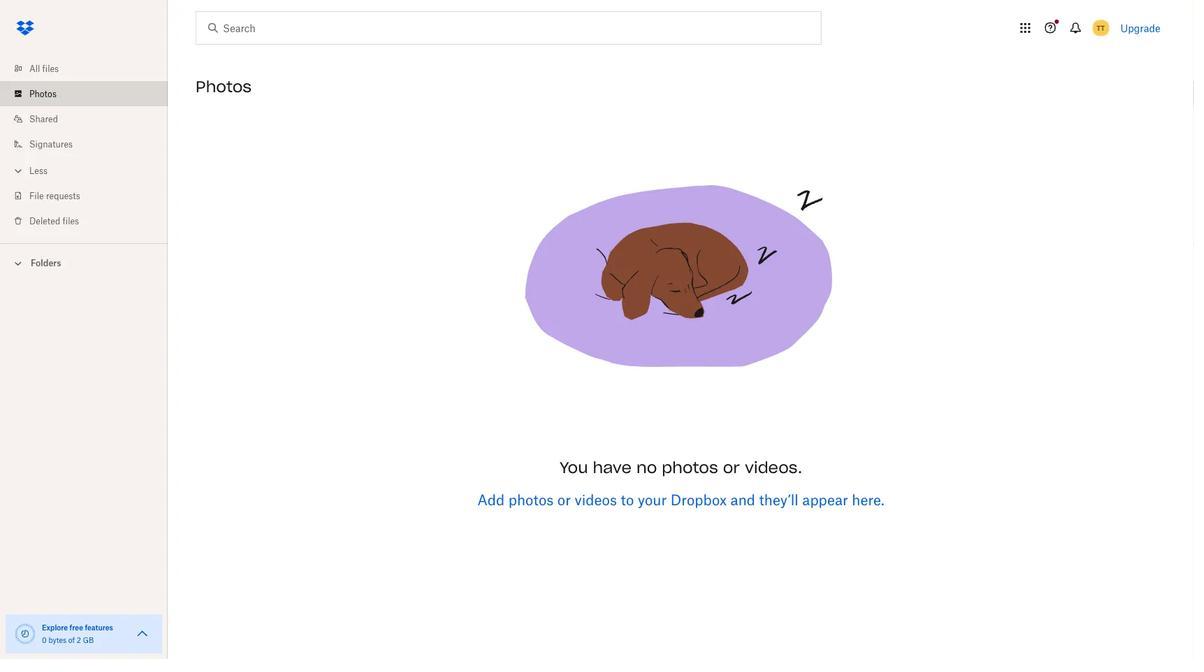 Task type: locate. For each thing, give the bounding box(es) containing it.
1 horizontal spatial files
[[63, 216, 79, 226]]

all
[[29, 63, 40, 74]]

have
[[593, 458, 632, 478]]

0 vertical spatial files
[[42, 63, 59, 74]]

list
[[0, 48, 168, 243]]

files right 'deleted'
[[63, 216, 79, 226]]

signatures link
[[11, 131, 168, 157]]

0 horizontal spatial photos
[[509, 492, 554, 509]]

files right all
[[42, 63, 59, 74]]

dropbox
[[671, 492, 727, 509]]

you
[[560, 458, 588, 478]]

or up and
[[724, 458, 740, 478]]

gb
[[83, 636, 94, 645]]

to
[[621, 492, 634, 509]]

0 horizontal spatial photos
[[29, 88, 57, 99]]

your
[[638, 492, 667, 509]]

features
[[85, 623, 113, 632]]

1 horizontal spatial photos
[[196, 77, 252, 96]]

sleeping dog on a purple cushion. image
[[507, 106, 856, 456]]

files
[[42, 63, 59, 74], [63, 216, 79, 226]]

dropbox image
[[11, 14, 39, 42]]

photos
[[196, 77, 252, 96], [29, 88, 57, 99]]

deleted files
[[29, 216, 79, 226]]

photos
[[662, 458, 719, 478], [509, 492, 554, 509]]

upgrade link
[[1121, 22, 1161, 34]]

you have no photos or videos.
[[560, 458, 803, 478]]

photos right "add"
[[509, 492, 554, 509]]

folders button
[[0, 252, 168, 273]]

upgrade
[[1121, 22, 1161, 34]]

videos.
[[745, 458, 803, 478]]

1 horizontal spatial photos
[[662, 458, 719, 478]]

and
[[731, 492, 756, 509]]

1 vertical spatial files
[[63, 216, 79, 226]]

file requests
[[29, 191, 80, 201]]

1 vertical spatial photos
[[509, 492, 554, 509]]

1 horizontal spatial or
[[724, 458, 740, 478]]

or left 'videos'
[[558, 492, 571, 509]]

photos link
[[11, 81, 168, 106]]

add photos or videos to your dropbox and they'll appear here.
[[478, 492, 885, 509]]

or
[[724, 458, 740, 478], [558, 492, 571, 509]]

quota usage element
[[14, 623, 36, 645]]

1 vertical spatial or
[[558, 492, 571, 509]]

explore free features 0 bytes of 2 gb
[[42, 623, 113, 645]]

0 horizontal spatial files
[[42, 63, 59, 74]]

add photos or videos to your dropbox and they'll appear here. link
[[478, 492, 885, 509]]

file
[[29, 191, 44, 201]]

add
[[478, 492, 505, 509]]

0 vertical spatial photos
[[662, 458, 719, 478]]

photos up dropbox
[[662, 458, 719, 478]]



Task type: vqa. For each thing, say whether or not it's contained in the screenshot.
the bottom 'photos'
yes



Task type: describe. For each thing, give the bounding box(es) containing it.
all files link
[[11, 56, 168, 81]]

file requests link
[[11, 183, 168, 208]]

here.
[[853, 492, 885, 509]]

shared
[[29, 114, 58, 124]]

deleted
[[29, 216, 60, 226]]

Search in folder "Dropbox" text field
[[223, 20, 793, 36]]

all files
[[29, 63, 59, 74]]

tt
[[1098, 23, 1106, 32]]

deleted files link
[[11, 208, 168, 234]]

less
[[29, 165, 48, 176]]

folders
[[31, 258, 61, 268]]

2
[[77, 636, 81, 645]]

of
[[68, 636, 75, 645]]

less image
[[11, 164, 25, 178]]

0
[[42, 636, 47, 645]]

photos list item
[[0, 81, 168, 106]]

files for all files
[[42, 63, 59, 74]]

signatures
[[29, 139, 73, 149]]

explore
[[42, 623, 68, 632]]

shared link
[[11, 106, 168, 131]]

photos inside list item
[[29, 88, 57, 99]]

0 horizontal spatial or
[[558, 492, 571, 509]]

list containing all files
[[0, 48, 168, 243]]

files for deleted files
[[63, 216, 79, 226]]

requests
[[46, 191, 80, 201]]

appear
[[803, 492, 849, 509]]

free
[[70, 623, 83, 632]]

no
[[637, 458, 657, 478]]

videos
[[575, 492, 617, 509]]

0 vertical spatial or
[[724, 458, 740, 478]]

bytes
[[49, 636, 66, 645]]

tt button
[[1091, 17, 1113, 39]]

they'll
[[760, 492, 799, 509]]



